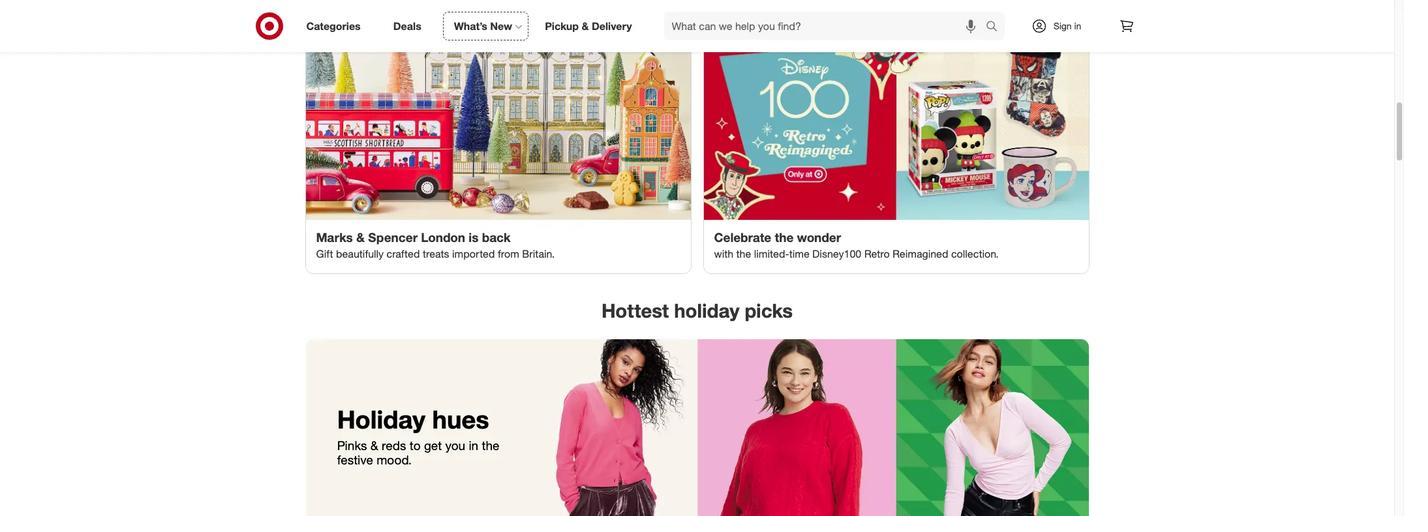 Task type: vqa. For each thing, say whether or not it's contained in the screenshot.
the middle powered
no



Task type: locate. For each thing, give the bounding box(es) containing it.
in right sign
[[1075, 20, 1082, 31]]

1 vertical spatial in
[[469, 438, 479, 453]]

& inside marks & spencer london is back gift beautifully crafted treats imported from britain.
[[356, 230, 365, 245]]

with
[[714, 247, 734, 260]]

0 horizontal spatial &
[[356, 230, 365, 245]]

What can we help you find? suggestions appear below search field
[[664, 12, 989, 40]]

the
[[775, 230, 794, 245], [737, 247, 752, 260], [482, 438, 500, 453]]

get
[[424, 438, 442, 453]]

2 horizontal spatial the
[[775, 230, 794, 245]]

0 horizontal spatial in
[[469, 438, 479, 453]]

beautifully
[[336, 247, 384, 260]]

&
[[582, 19, 589, 32], [356, 230, 365, 245], [371, 438, 378, 453]]

0 horizontal spatial the
[[482, 438, 500, 453]]

2 vertical spatial the
[[482, 438, 500, 453]]

in
[[1075, 20, 1082, 31], [469, 438, 479, 453]]

pickup & delivery
[[545, 19, 632, 32]]

1 horizontal spatial &
[[371, 438, 378, 453]]

2 vertical spatial &
[[371, 438, 378, 453]]

& left the reds
[[371, 438, 378, 453]]

& right pickup
[[582, 19, 589, 32]]

spencer
[[368, 230, 418, 245]]

0 vertical spatial &
[[582, 19, 589, 32]]

categories link
[[295, 12, 377, 40]]

1 horizontal spatial in
[[1075, 20, 1082, 31]]

britain.
[[522, 247, 555, 260]]

the right "you"
[[482, 438, 500, 453]]

gift
[[316, 247, 333, 260]]

in right "you"
[[469, 438, 479, 453]]

sign
[[1054, 20, 1072, 31]]

the down celebrate
[[737, 247, 752, 260]]

search button
[[980, 12, 1012, 43]]

1 vertical spatial &
[[356, 230, 365, 245]]

2 horizontal spatial &
[[582, 19, 589, 32]]

to
[[410, 438, 421, 453]]

holiday
[[674, 299, 740, 322]]

new
[[490, 19, 513, 32]]

celebrate
[[714, 230, 772, 245]]

the up the limited-
[[775, 230, 794, 245]]

you
[[446, 438, 466, 453]]

1 vertical spatial the
[[737, 247, 752, 260]]

reimagined
[[893, 247, 949, 260]]

wonder
[[797, 230, 841, 245]]

& up beautifully
[[356, 230, 365, 245]]

& inside "holiday hues pinks & reds to get you in the festive mood."
[[371, 438, 378, 453]]

sign in
[[1054, 20, 1082, 31]]

pickup & delivery link
[[534, 12, 649, 40]]

reds
[[382, 438, 406, 453]]

collection.
[[952, 247, 999, 260]]

retro
[[865, 247, 890, 260]]

marks
[[316, 230, 353, 245]]

deals
[[393, 19, 422, 32]]

back
[[482, 230, 511, 245]]

what's new
[[454, 19, 513, 32]]



Task type: describe. For each thing, give the bounding box(es) containing it.
only at target image
[[704, 3, 1089, 220]]

holiday
[[337, 405, 426, 435]]

limited-
[[754, 247, 790, 260]]

delivery
[[592, 19, 632, 32]]

what's
[[454, 19, 488, 32]]

0 vertical spatial the
[[775, 230, 794, 245]]

the inside "holiday hues pinks & reds to get you in the festive mood."
[[482, 438, 500, 453]]

imported
[[452, 247, 495, 260]]

crafted
[[387, 247, 420, 260]]

pinks
[[337, 438, 367, 453]]

search
[[980, 21, 1012, 34]]

& for pickup
[[582, 19, 589, 32]]

what's new link
[[443, 12, 529, 40]]

hues
[[432, 405, 489, 435]]

1 horizontal spatial the
[[737, 247, 752, 260]]

pickup
[[545, 19, 579, 32]]

holiday hues pinks & reds to get you in the festive mood.
[[337, 405, 500, 468]]

picks
[[745, 299, 793, 322]]

time
[[790, 247, 810, 260]]

deals link
[[382, 12, 438, 40]]

celebrate the wonder with the limited-time disney100 retro reimagined collection.
[[714, 230, 999, 260]]

hottest
[[602, 299, 669, 322]]

is
[[469, 230, 479, 245]]

from
[[498, 247, 520, 260]]

disney100
[[813, 247, 862, 260]]

categories
[[306, 19, 361, 32]]

london
[[421, 230, 465, 245]]

& for marks
[[356, 230, 365, 245]]

sign in link
[[1021, 12, 1102, 40]]

marks & spencer london is back gift beautifully crafted treats imported from britain.
[[316, 230, 555, 260]]

treats
[[423, 247, 449, 260]]

in inside "holiday hues pinks & reds to get you in the festive mood."
[[469, 438, 479, 453]]

festive
[[337, 453, 373, 468]]

0 vertical spatial in
[[1075, 20, 1082, 31]]

mood.
[[377, 453, 412, 468]]

hottest holiday picks
[[602, 299, 793, 322]]



